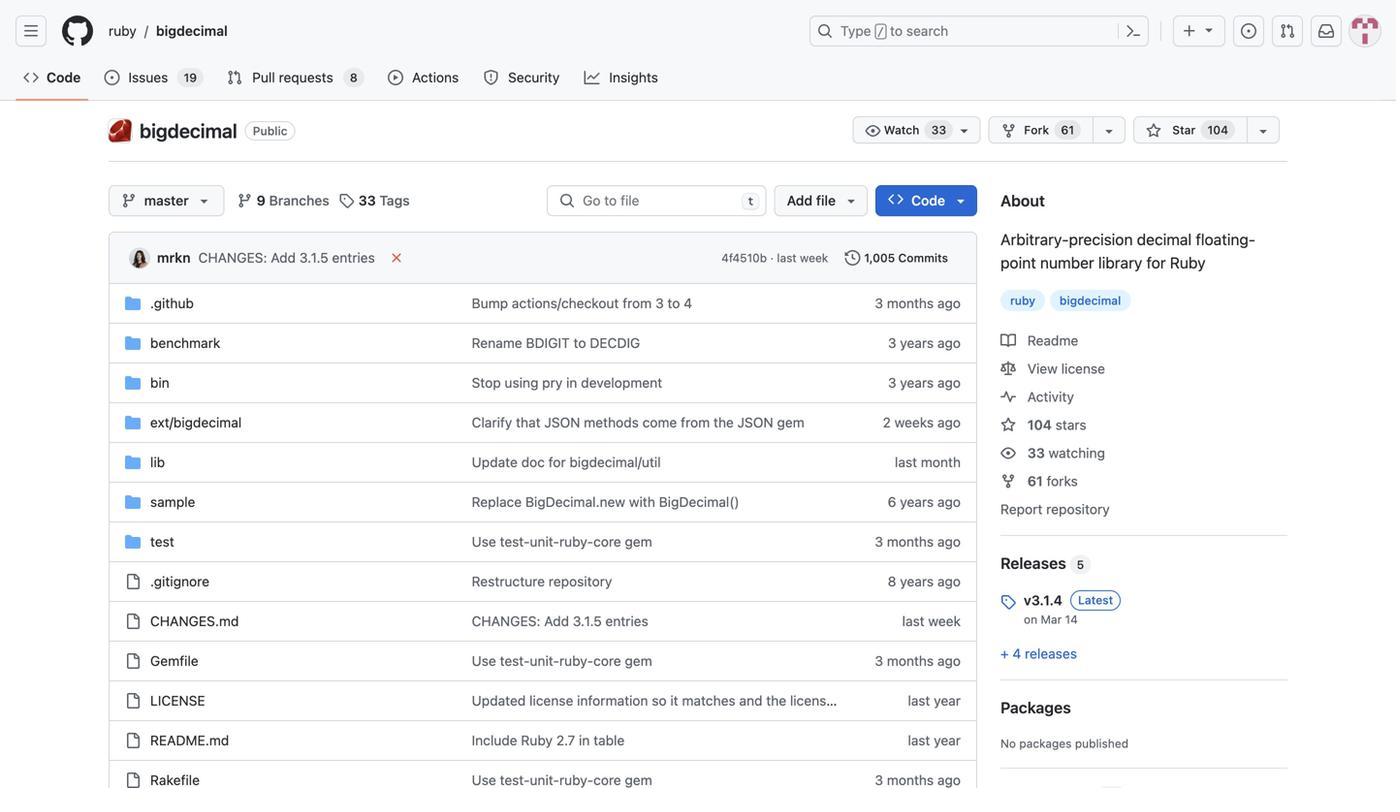 Task type: describe. For each thing, give the bounding box(es) containing it.
1 vertical spatial bigdecimal link
[[140, 119, 237, 142]]

ago for .gitignore
[[938, 574, 961, 590]]

33 for 33 watching
[[1028, 445, 1046, 461]]

1 vertical spatial to
[[668, 295, 680, 311]]

floating-
[[1196, 230, 1256, 249]]

1 horizontal spatial week
[[929, 614, 961, 630]]

0 vertical spatial week
[[800, 251, 829, 265]]

see your forks of this repository image
[[1102, 123, 1118, 139]]

0 vertical spatial gem
[[777, 415, 805, 431]]

star image for star
[[1147, 123, 1162, 139]]

4f4510b · last week
[[722, 251, 829, 265]]

command palette image
[[1126, 23, 1142, 39]]

0 horizontal spatial from
[[623, 295, 652, 311]]

1 vertical spatial changes: add 3.1.5 entries
[[472, 614, 649, 630]]

test- for gemfile
[[500, 653, 530, 669]]

test link
[[150, 534, 174, 550]]

so
[[652, 693, 667, 709]]

fork 61
[[1025, 123, 1075, 137]]

ago for bin
[[938, 375, 961, 391]]

directory image for benchmark
[[125, 336, 141, 351]]

unit- for test
[[530, 534, 560, 550]]

restructure repository link
[[472, 574, 612, 590]]

2 vertical spatial bigdecimal link
[[1051, 290, 1131, 311]]

insights
[[610, 69, 659, 85]]

eye image
[[866, 123, 881, 139]]

law image
[[1001, 361, 1017, 377]]

replace bigdecimal.new with bigdecimal()
[[472, 494, 740, 510]]

search
[[907, 23, 949, 39]]

methods
[[584, 415, 639, 431]]

9
[[257, 193, 266, 209]]

1 horizontal spatial 61
[[1062, 123, 1075, 137]]

updated license information so it matches and the license file and it… link
[[472, 693, 906, 709]]

0 horizontal spatial changes:
[[198, 250, 267, 266]]

bigdecimal/util
[[570, 454, 661, 470]]

last right "it…"
[[908, 693, 931, 709]]

2 horizontal spatial triangle down image
[[1202, 22, 1217, 37]]

no packages published
[[1001, 737, 1129, 751]]

1 horizontal spatial license
[[791, 693, 834, 709]]

matches
[[682, 693, 736, 709]]

2.7
[[557, 733, 576, 749]]

1 horizontal spatial ruby link
[[1001, 290, 1046, 311]]

3 for benchmark
[[889, 335, 897, 351]]

using
[[505, 375, 539, 391]]

.github
[[150, 295, 194, 311]]

actions link
[[380, 63, 468, 92]]

1 horizontal spatial file
[[838, 693, 857, 709]]

years for in
[[901, 375, 934, 391]]

+
[[1001, 646, 1010, 662]]

last for last month
[[895, 454, 918, 470]]

code image inside popup button
[[889, 192, 904, 207]]

directory image
[[125, 535, 141, 550]]

view
[[1028, 361, 1058, 377]]

pulse image
[[1001, 389, 1017, 405]]

rename bdigit to decdig
[[472, 335, 641, 351]]

0 horizontal spatial code image
[[23, 70, 39, 85]]

0 vertical spatial 104
[[1208, 123, 1229, 137]]

mrkn
[[157, 250, 191, 266]]

core for test
[[594, 534, 622, 550]]

test
[[150, 534, 174, 550]]

tags
[[380, 193, 410, 209]]

search image
[[560, 193, 575, 209]]

master button
[[109, 185, 225, 216]]

last week
[[903, 614, 961, 630]]

watching
[[1049, 445, 1106, 461]]

directory image for bin
[[125, 375, 141, 391]]

tag image
[[1001, 595, 1017, 610]]

use test-unit-ruby-core gem link for test
[[472, 534, 653, 550]]

to for search
[[891, 23, 903, 39]]

2 json from the left
[[738, 415, 774, 431]]

security link
[[476, 63, 569, 92]]

3 months ago for test
[[875, 534, 961, 550]]

add this repository to a list image
[[1256, 123, 1272, 139]]

5
[[1077, 558, 1085, 572]]

pull
[[252, 69, 275, 85]]

actions/checkout
[[512, 295, 619, 311]]

entries for right the changes: add 3.1.5 entries link
[[606, 614, 649, 630]]

3 months ago for .github
[[875, 295, 961, 311]]

104 users starred this repository element
[[1201, 120, 1236, 140]]

directory image for .github
[[125, 296, 141, 311]]

repo forked image for 61
[[1001, 474, 1017, 489]]

/ for type
[[878, 25, 885, 39]]

mrkn image
[[130, 249, 149, 268]]

3 years ago for stop using pry in development
[[889, 375, 961, 391]]

replace bigdecimal.new with bigdecimal() link
[[472, 494, 740, 510]]

in for development
[[567, 375, 578, 391]]

code inside popup button
[[912, 193, 946, 209]]

repo forked image for fork
[[1001, 123, 1017, 139]]

doc
[[522, 454, 545, 470]]

clarify that json methods come from the json gem link
[[472, 415, 805, 431]]

4 ago from the top
[[938, 415, 961, 431]]

3 years ago for rename bdigit to decdig
[[889, 335, 961, 351]]

1 vertical spatial 4
[[1013, 646, 1022, 662]]

for inside 'arbitrary-precision decimal floating- point number library for ruby'
[[1147, 254, 1167, 272]]

information
[[577, 693, 649, 709]]

ago for .github
[[938, 295, 961, 311]]

33 tags
[[359, 193, 410, 209]]

public
[[253, 124, 288, 138]]

1,005 commits
[[865, 251, 949, 265]]

unit- for gemfile
[[530, 653, 560, 669]]

1 vertical spatial 61
[[1028, 473, 1044, 489]]

type
[[841, 23, 872, 39]]

arbitrary-precision decimal floating- point number library for ruby
[[1001, 230, 1256, 272]]

lib link
[[150, 454, 165, 470]]

issues
[[129, 69, 168, 85]]

bin link
[[150, 375, 170, 391]]

commits
[[899, 251, 949, 265]]

license
[[150, 693, 205, 709]]

.gitignore link
[[150, 574, 210, 590]]

rename bdigit to decdig link
[[472, 335, 641, 351]]

update doc for bigdecimal/util
[[472, 454, 661, 470]]

update doc for bigdecimal/util link
[[472, 454, 661, 470]]

license for view
[[1062, 361, 1106, 377]]

stars
[[1056, 417, 1087, 433]]

bigdecimal.new
[[526, 494, 626, 510]]

14
[[1066, 613, 1079, 627]]

that
[[516, 415, 541, 431]]

benchmark
[[150, 335, 221, 351]]

months for gemfile
[[887, 653, 934, 669]]

months for .github
[[887, 295, 934, 311]]

number
[[1041, 254, 1095, 272]]

0 horizontal spatial code
[[47, 69, 81, 85]]

forks
[[1047, 473, 1079, 489]]

to for decdig
[[574, 335, 586, 351]]

61 forks
[[1028, 473, 1079, 489]]

readme link
[[1001, 333, 1079, 349]]

add for right the changes: add 3.1.5 entries link
[[544, 614, 570, 630]]

months for test
[[887, 534, 934, 550]]

ruby for ruby / bigdecimal
[[109, 23, 137, 39]]

6
[[888, 494, 897, 510]]

packages link
[[1001, 697, 1288, 720]]

1 horizontal spatial from
[[681, 415, 710, 431]]

include
[[472, 733, 518, 749]]

add file button
[[775, 185, 868, 216]]

git pull request image for issue opened icon
[[227, 70, 243, 85]]

33 for 33
[[932, 123, 947, 137]]

0 horizontal spatial ruby
[[521, 733, 553, 749]]

4f4510b
[[722, 251, 767, 265]]

replace
[[472, 494, 522, 510]]

activity link
[[1001, 389, 1075, 405]]

last for last week
[[903, 614, 925, 630]]

pull requests
[[252, 69, 333, 85]]

3 for bin
[[889, 375, 897, 391]]

sample link
[[150, 494, 195, 510]]

0 horizontal spatial for
[[549, 454, 566, 470]]

19
[[184, 71, 197, 84]]

bump actions/checkout from 3 to 4
[[472, 295, 693, 311]]

2 weeks ago
[[883, 415, 961, 431]]

bigdecimal()
[[659, 494, 740, 510]]

1 horizontal spatial changes: add 3.1.5 entries link
[[472, 614, 649, 630]]

changes.md link
[[150, 614, 239, 630]]

0 vertical spatial changes: add 3.1.5 entries
[[198, 250, 375, 266]]

1 year from the top
[[934, 693, 961, 709]]

directory image for sample
[[125, 495, 141, 510]]

1 horizontal spatial 3.1.5
[[573, 614, 602, 630]]

33 watching
[[1028, 445, 1106, 461]]

stop using pry in development link
[[472, 375, 663, 391]]

0 horizontal spatial the
[[714, 415, 734, 431]]

0 vertical spatial 4
[[684, 295, 693, 311]]

·
[[771, 251, 774, 265]]

eye image
[[1001, 446, 1017, 461]]

come
[[643, 415, 677, 431]]

issue opened image
[[1242, 23, 1257, 39]]

Go to file text field
[[583, 186, 734, 215]]



Task type: vqa. For each thing, say whether or not it's contained in the screenshot.
Contact
no



Task type: locate. For each thing, give the bounding box(es) containing it.
changes: add 3.1.5 entries down 9 branches
[[198, 250, 375, 266]]

months
[[887, 295, 934, 311], [887, 534, 934, 550], [887, 653, 934, 669]]

0 horizontal spatial ruby link
[[101, 16, 144, 47]]

/ for ruby
[[144, 23, 148, 39]]

ruby down point
[[1011, 294, 1036, 308]]

use test-unit-ruby-core gem down the bigdecimal.new at the bottom of page
[[472, 534, 653, 550]]

issue opened image
[[104, 70, 120, 85]]

1 years from the top
[[901, 335, 934, 351]]

0 vertical spatial repo forked image
[[1001, 123, 1017, 139]]

5 directory image from the top
[[125, 455, 141, 470]]

star 104
[[1170, 123, 1229, 137]]

entries left x 'image'
[[332, 250, 375, 266]]

ago up the last week
[[938, 574, 961, 590]]

repo forked image left fork
[[1001, 123, 1017, 139]]

about
[[1001, 192, 1046, 210]]

0 horizontal spatial 4
[[684, 295, 693, 311]]

ago for sample
[[938, 494, 961, 510]]

clarify that json methods come from the json gem
[[472, 415, 805, 431]]

1 vertical spatial repo forked image
[[1001, 474, 1017, 489]]

1 core from the top
[[594, 534, 622, 550]]

use test-unit-ruby-core gem link down the bigdecimal.new at the bottom of page
[[472, 534, 653, 550]]

notifications image
[[1319, 23, 1335, 39]]

sample
[[150, 494, 195, 510]]

code up commits
[[912, 193, 946, 209]]

triangle down image inside code popup button
[[954, 193, 969, 209]]

test- up updated on the bottom of the page
[[500, 653, 530, 669]]

json right come
[[738, 415, 774, 431]]

directory image for lib
[[125, 455, 141, 470]]

4 directory image from the top
[[125, 415, 141, 431]]

history image
[[845, 250, 861, 266]]

core up information
[[594, 653, 622, 669]]

1 vertical spatial from
[[681, 415, 710, 431]]

years
[[901, 335, 934, 351], [901, 375, 934, 391], [901, 494, 934, 510], [901, 574, 934, 590]]

1 3 years ago from the top
[[889, 335, 961, 351]]

3 years from the top
[[901, 494, 934, 510]]

published
[[1076, 737, 1129, 751]]

for right doc
[[549, 454, 566, 470]]

1 repo forked image from the top
[[1001, 123, 1017, 139]]

tag image
[[339, 193, 355, 209]]

bigdecimal link up 19
[[148, 16, 236, 47]]

0 horizontal spatial changes: add 3.1.5 entries link
[[198, 250, 375, 266]]

license
[[1062, 361, 1106, 377], [530, 693, 574, 709], [791, 693, 834, 709]]

2 repo forked image from the top
[[1001, 474, 1017, 489]]

changes: right mrkn link
[[198, 250, 267, 266]]

2 use test-unit-ruby-core gem link from the top
[[472, 653, 653, 669]]

1 json from the left
[[545, 415, 581, 431]]

2 vertical spatial 3 months ago
[[875, 653, 961, 669]]

1 vertical spatial use test-unit-ruby-core gem link
[[472, 653, 653, 669]]

triangle down image right plus icon
[[1202, 22, 1217, 37]]

+ 4 releases link
[[1001, 646, 1078, 662]]

2 years from the top
[[901, 375, 934, 391]]

0 horizontal spatial repository
[[549, 574, 612, 590]]

61
[[1062, 123, 1075, 137], [1028, 473, 1044, 489]]

0 vertical spatial for
[[1147, 254, 1167, 272]]

years for decdig
[[901, 335, 934, 351]]

restructure repository
[[472, 574, 612, 590]]

play image
[[388, 70, 403, 85]]

git pull request image left pull
[[227, 70, 243, 85]]

decimal
[[1138, 230, 1192, 249]]

1 ago from the top
[[938, 295, 961, 311]]

0 horizontal spatial triangle down image
[[197, 193, 212, 209]]

1 vertical spatial year
[[934, 733, 961, 749]]

0 vertical spatial bigdecimal link
[[148, 16, 236, 47]]

star
[[1173, 123, 1196, 137]]

1 vertical spatial test-
[[500, 653, 530, 669]]

star image up eye icon
[[1001, 418, 1017, 433]]

0 vertical spatial to
[[891, 23, 903, 39]]

months down the 1,005 commits
[[887, 295, 934, 311]]

table
[[594, 733, 625, 749]]

last down 8 years ago
[[903, 614, 925, 630]]

1 use test-unit-ruby-core gem from the top
[[472, 534, 653, 550]]

6 ago from the top
[[938, 534, 961, 550]]

master
[[144, 193, 189, 209]]

6 years ago
[[888, 494, 961, 510]]

add inside 'popup button'
[[787, 193, 813, 209]]

test- for test
[[500, 534, 530, 550]]

3 ago from the top
[[938, 375, 961, 391]]

stop using pry in development
[[472, 375, 663, 391]]

git branch image left master
[[121, 193, 137, 209]]

2 months from the top
[[887, 534, 934, 550]]

bigdecimal link down 19
[[140, 119, 237, 142]]

0 horizontal spatial 8
[[350, 71, 358, 84]]

0 vertical spatial entries
[[332, 250, 375, 266]]

report repository link
[[1001, 502, 1110, 518]]

1 vertical spatial git pull request image
[[227, 70, 243, 85]]

use test-unit-ruby-core gem for gemfile
[[472, 653, 653, 669]]

from right come
[[681, 415, 710, 431]]

license for updated
[[530, 693, 574, 709]]

0 vertical spatial 3 months ago
[[875, 295, 961, 311]]

use for test
[[472, 534, 496, 550]]

1 use test-unit-ruby-core gem link from the top
[[472, 534, 653, 550]]

0 vertical spatial use test-unit-ruby-core gem
[[472, 534, 653, 550]]

1 and from the left
[[740, 693, 763, 709]]

use test-unit-ruby-core gem up information
[[472, 653, 653, 669]]

0 horizontal spatial and
[[740, 693, 763, 709]]

entries up information
[[606, 614, 649, 630]]

weeks
[[895, 415, 934, 431]]

8 left "play" icon
[[350, 71, 358, 84]]

1 vertical spatial week
[[929, 614, 961, 630]]

file left triangle down icon
[[817, 193, 836, 209]]

star image for 104
[[1001, 418, 1017, 433]]

104 down activity link
[[1028, 417, 1053, 433]]

1 vertical spatial 8
[[888, 574, 897, 590]]

1 3 months ago from the top
[[875, 295, 961, 311]]

readme.md
[[150, 733, 229, 749]]

1 horizontal spatial star image
[[1147, 123, 1162, 139]]

0 vertical spatial changes: add 3.1.5 entries link
[[198, 250, 375, 266]]

unit- down "restructure repository" link
[[530, 653, 560, 669]]

t
[[748, 196, 754, 208]]

gem left 2
[[777, 415, 805, 431]]

it…
[[888, 693, 906, 709]]

/ inside type / to search
[[878, 25, 885, 39]]

year up last year
[[934, 693, 961, 709]]

insights link
[[577, 63, 668, 92]]

1 horizontal spatial code image
[[889, 192, 904, 207]]

2 use from the top
[[472, 653, 496, 669]]

test- up restructure
[[500, 534, 530, 550]]

4 years from the top
[[901, 574, 934, 590]]

3 months ago up 8 years ago
[[875, 534, 961, 550]]

104 right star
[[1208, 123, 1229, 137]]

ruby down decimal
[[1171, 254, 1206, 272]]

ruby left 2.7
[[521, 733, 553, 749]]

changes: down restructure
[[472, 614, 541, 630]]

latest
[[1079, 594, 1114, 607]]

graph image
[[585, 70, 600, 85]]

changes.md
[[150, 614, 239, 630]]

ruby for ruby
[[1011, 294, 1036, 308]]

from up the decdig
[[623, 295, 652, 311]]

7 ago from the top
[[938, 574, 961, 590]]

bin
[[150, 375, 170, 391]]

0 vertical spatial ruby link
[[101, 16, 144, 47]]

1 vertical spatial entries
[[606, 614, 649, 630]]

triangle down image for master
[[197, 193, 212, 209]]

1 horizontal spatial json
[[738, 415, 774, 431]]

ruby
[[109, 23, 137, 39], [1011, 294, 1036, 308]]

33 right tag image
[[359, 193, 376, 209]]

8 for 8 years ago
[[888, 574, 897, 590]]

code image
[[23, 70, 39, 85], [889, 192, 904, 207]]

ruby- up information
[[560, 653, 594, 669]]

3 directory image from the top
[[125, 375, 141, 391]]

0 horizontal spatial 3.1.5
[[300, 250, 329, 266]]

book image
[[1001, 333, 1017, 349]]

report repository
[[1001, 502, 1110, 518]]

2 year from the top
[[934, 733, 961, 749]]

ruby inside 'arbitrary-precision decimal floating- point number library for ruby'
[[1171, 254, 1206, 272]]

/ up issues
[[144, 23, 148, 39]]

1,005 commits link
[[837, 244, 957, 272]]

1 directory image from the top
[[125, 296, 141, 311]]

0 vertical spatial months
[[887, 295, 934, 311]]

triangle down image for code
[[954, 193, 969, 209]]

1 horizontal spatial changes:
[[472, 614, 541, 630]]

0 vertical spatial repository
[[1047, 502, 1110, 518]]

0 vertical spatial star image
[[1147, 123, 1162, 139]]

list
[[101, 16, 798, 47]]

file left "it…"
[[838, 693, 857, 709]]

last right ·
[[777, 251, 797, 265]]

3 for test
[[875, 534, 884, 550]]

ago for benchmark
[[938, 335, 961, 351]]

code image right triangle down icon
[[889, 192, 904, 207]]

0 vertical spatial 3.1.5
[[300, 250, 329, 266]]

2 vertical spatial to
[[574, 335, 586, 351]]

updated
[[472, 693, 526, 709]]

security
[[508, 69, 560, 85]]

file inside 'popup button'
[[817, 193, 836, 209]]

1 git branch image from the left
[[121, 193, 137, 209]]

last month
[[895, 454, 961, 470]]

triangle down image right master
[[197, 193, 212, 209]]

list containing ruby / bigdecimal
[[101, 16, 798, 47]]

61 left forks
[[1028, 473, 1044, 489]]

1 vertical spatial changes:
[[472, 614, 541, 630]]

33 right "watch" at the right of page
[[932, 123, 947, 137]]

from
[[623, 295, 652, 311], [681, 415, 710, 431]]

ago for test
[[938, 534, 961, 550]]

shield image
[[484, 70, 499, 85]]

add for the changes: add 3.1.5 entries link to the left
[[271, 250, 296, 266]]

gem down with
[[625, 534, 653, 550]]

1 horizontal spatial and
[[861, 693, 884, 709]]

directory image up directory icon
[[125, 495, 141, 510]]

git pull request image
[[1281, 23, 1296, 39], [227, 70, 243, 85]]

1 horizontal spatial git pull request image
[[1281, 23, 1296, 39]]

1 horizontal spatial in
[[579, 733, 590, 749]]

1 horizontal spatial code
[[912, 193, 946, 209]]

1 vertical spatial months
[[887, 534, 934, 550]]

ruby link down point
[[1001, 290, 1046, 311]]

0 horizontal spatial 33
[[359, 193, 376, 209]]

/ right "type"
[[878, 25, 885, 39]]

0 vertical spatial code
[[47, 69, 81, 85]]

9 branches
[[257, 193, 330, 209]]

2
[[883, 415, 891, 431]]

repository
[[1047, 502, 1110, 518], [549, 574, 612, 590]]

33 for 33 tags
[[359, 193, 376, 209]]

watch
[[881, 123, 923, 137]]

3 months ago for gemfile
[[875, 653, 961, 669]]

3.1.5 down "restructure repository" link
[[573, 614, 602, 630]]

git branch image inside 'master' popup button
[[121, 193, 137, 209]]

61 right fork
[[1062, 123, 1075, 137]]

triangle down image
[[844, 193, 860, 209]]

0 horizontal spatial 61
[[1028, 473, 1044, 489]]

star image left star
[[1147, 123, 1162, 139]]

development
[[581, 375, 663, 391]]

months up "it…"
[[887, 653, 934, 669]]

4f4510b link
[[722, 249, 767, 267]]

git pull request image right issue opened image
[[1281, 23, 1296, 39]]

2 3 years ago from the top
[[889, 375, 961, 391]]

3 months from the top
[[887, 653, 934, 669]]

code image left issue opened icon
[[23, 70, 39, 85]]

repository for restructure repository
[[549, 574, 612, 590]]

use test-unit-ruby-core gem link up information
[[472, 653, 653, 669]]

0 vertical spatial file
[[817, 193, 836, 209]]

license up include ruby 2.7 in table
[[530, 693, 574, 709]]

2 directory image from the top
[[125, 336, 141, 351]]

the right matches
[[767, 693, 787, 709]]

0 horizontal spatial json
[[545, 415, 581, 431]]

code left issue opened icon
[[47, 69, 81, 85]]

add down restructure repository
[[544, 614, 570, 630]]

bigdecimal inside ruby / bigdecimal
[[156, 23, 228, 39]]

/ inside ruby / bigdecimal
[[144, 23, 148, 39]]

1 horizontal spatial 33
[[932, 123, 947, 137]]

git branch image left 9 on the top left of the page
[[237, 193, 253, 209]]

releases
[[1025, 646, 1078, 662]]

1 horizontal spatial for
[[1147, 254, 1167, 272]]

repository down forks
[[1047, 502, 1110, 518]]

x image
[[389, 250, 404, 266]]

2 unit- from the top
[[530, 653, 560, 669]]

bigdecimal link down number at top
[[1051, 290, 1131, 311]]

1 vertical spatial ruby
[[521, 733, 553, 749]]

1 vertical spatial changes: add 3.1.5 entries link
[[472, 614, 649, 630]]

1 ruby- from the top
[[560, 534, 594, 550]]

ruby link right homepage image
[[101, 16, 144, 47]]

1 vertical spatial star image
[[1001, 418, 1017, 433]]

releases
[[1001, 554, 1067, 573]]

changes: add 3.1.5 entries link
[[198, 250, 375, 266], [472, 614, 649, 630]]

last left "month"
[[895, 454, 918, 470]]

use for gemfile
[[472, 653, 496, 669]]

last left "no"
[[908, 733, 931, 749]]

gem for test
[[625, 534, 653, 550]]

1 vertical spatial code
[[912, 193, 946, 209]]

1 vertical spatial 104
[[1028, 417, 1053, 433]]

triangle down image
[[1202, 22, 1217, 37], [197, 193, 212, 209], [954, 193, 969, 209]]

bump
[[472, 295, 508, 311]]

0 vertical spatial the
[[714, 415, 734, 431]]

bigdecimal
[[156, 23, 228, 39], [140, 119, 237, 142], [1060, 294, 1122, 308], [173, 415, 242, 431]]

use test-unit-ruby-core gem
[[472, 534, 653, 550], [472, 653, 653, 669]]

star image
[[1147, 123, 1162, 139], [1001, 418, 1017, 433]]

1 vertical spatial the
[[767, 693, 787, 709]]

1 vertical spatial for
[[549, 454, 566, 470]]

changes: add 3.1.5 entries
[[198, 250, 375, 266], [472, 614, 649, 630]]

0 horizontal spatial ruby
[[109, 23, 137, 39]]

2 vertical spatial 33
[[1028, 445, 1046, 461]]

clarify
[[472, 415, 512, 431]]

ruby inside ruby / bigdecimal
[[109, 23, 137, 39]]

2 test- from the top
[[500, 653, 530, 669]]

unit- up restructure repository
[[530, 534, 560, 550]]

0 horizontal spatial /
[[144, 23, 148, 39]]

week down 8 years ago
[[929, 614, 961, 630]]

in right 2.7
[[579, 733, 590, 749]]

use test-unit-ruby-core gem for test
[[472, 534, 653, 550]]

ago for gemfile
[[938, 653, 961, 669]]

changes:
[[198, 250, 267, 266], [472, 614, 541, 630]]

readme
[[1024, 333, 1079, 349]]

core down replace bigdecimal.new with bigdecimal() link
[[594, 534, 622, 550]]

2 and from the left
[[861, 693, 884, 709]]

0 vertical spatial use test-unit-ruby-core gem link
[[472, 534, 653, 550]]

last for last year
[[908, 733, 931, 749]]

ext/ bigdecimal
[[150, 415, 242, 431]]

8 ago from the top
[[938, 653, 961, 669]]

ext/
[[150, 415, 173, 431]]

ago down the last week
[[938, 653, 961, 669]]

3 for .github
[[875, 295, 884, 311]]

5 ago from the top
[[938, 494, 961, 510]]

repository right restructure
[[549, 574, 612, 590]]

3 3 months ago from the top
[[875, 653, 961, 669]]

week left history image
[[800, 251, 829, 265]]

plus image
[[1183, 23, 1198, 39]]

directory image
[[125, 296, 141, 311], [125, 336, 141, 351], [125, 375, 141, 391], [125, 415, 141, 431], [125, 455, 141, 470], [125, 495, 141, 510]]

2 git branch image from the left
[[237, 193, 253, 209]]

1 horizontal spatial ruby
[[1171, 254, 1206, 272]]

3.1.5 down branches
[[300, 250, 329, 266]]

gem for gemfile
[[625, 653, 653, 669]]

ruby- down the bigdecimal.new at the bottom of page
[[560, 534, 594, 550]]

gemfile
[[150, 653, 199, 669]]

file
[[817, 193, 836, 209], [838, 693, 857, 709]]

2 core from the top
[[594, 653, 622, 669]]

repo forked image
[[1001, 123, 1017, 139], [1001, 474, 1017, 489]]

owner avatar image
[[109, 119, 132, 143]]

use test-unit-ruby-core gem link for gemfile
[[472, 653, 653, 669]]

2 3 months ago from the top
[[875, 534, 961, 550]]

3 years ago
[[889, 335, 961, 351], [889, 375, 961, 391]]

ago down 6 years ago
[[938, 534, 961, 550]]

3 months ago down commits
[[875, 295, 961, 311]]

requests
[[279, 69, 333, 85]]

ago down "month"
[[938, 494, 961, 510]]

ago
[[938, 295, 961, 311], [938, 335, 961, 351], [938, 375, 961, 391], [938, 415, 961, 431], [938, 494, 961, 510], [938, 534, 961, 550], [938, 574, 961, 590], [938, 653, 961, 669]]

add file
[[787, 193, 836, 209]]

1 horizontal spatial repository
[[1047, 502, 1110, 518]]

use down replace
[[472, 534, 496, 550]]

1 vertical spatial 3.1.5
[[573, 614, 602, 630]]

2 ago from the top
[[938, 335, 961, 351]]

triangle down image left about
[[954, 193, 969, 209]]

and right matches
[[740, 693, 763, 709]]

0 vertical spatial from
[[623, 295, 652, 311]]

0 vertical spatial unit-
[[530, 534, 560, 550]]

entries for the changes: add 3.1.5 entries link to the left
[[332, 250, 375, 266]]

fork
[[1025, 123, 1050, 137]]

1 vertical spatial 3 months ago
[[875, 534, 961, 550]]

license left "it…"
[[791, 693, 834, 709]]

0 horizontal spatial add
[[271, 250, 296, 266]]

lib
[[150, 454, 165, 470]]

2 horizontal spatial license
[[1062, 361, 1106, 377]]

report
[[1001, 502, 1043, 518]]

git pull request image for issue opened image
[[1281, 23, 1296, 39]]

repository for report repository
[[1047, 502, 1110, 518]]

add down 9 branches
[[271, 250, 296, 266]]

0 vertical spatial git pull request image
[[1281, 23, 1296, 39]]

3 months ago down the last week
[[875, 653, 961, 669]]

git branch image
[[121, 193, 137, 209], [237, 193, 253, 209]]

6 directory image from the top
[[125, 495, 141, 510]]

readme.md link
[[150, 733, 229, 749]]

for down decimal
[[1147, 254, 1167, 272]]

1 horizontal spatial triangle down image
[[954, 193, 969, 209]]

104 stars
[[1028, 417, 1087, 433]]

3 for gemfile
[[875, 653, 884, 669]]

v3.1.4
[[1024, 593, 1063, 609]]

8 for 8
[[350, 71, 358, 84]]

ruby-
[[560, 534, 594, 550], [560, 653, 594, 669]]

1 vertical spatial gem
[[625, 534, 653, 550]]

core
[[594, 534, 622, 550], [594, 653, 622, 669]]

rename
[[472, 335, 523, 351]]

changes: add 3.1.5 entries link down "restructure repository" link
[[472, 614, 649, 630]]

3.1.5
[[300, 250, 329, 266], [573, 614, 602, 630]]

0 horizontal spatial git branch image
[[121, 193, 137, 209]]

1 months from the top
[[887, 295, 934, 311]]

2 ruby- from the top
[[560, 653, 594, 669]]

changes: add 3.1.5 entries link down 9 branches
[[198, 250, 375, 266]]

1 vertical spatial 3 years ago
[[889, 375, 961, 391]]

directory image left benchmark link on the left of page
[[125, 336, 141, 351]]

repo forked image down eye icon
[[1001, 474, 1017, 489]]

add right t
[[787, 193, 813, 209]]

2 horizontal spatial 33
[[1028, 445, 1046, 461]]

+ 4 releases
[[1001, 646, 1078, 662]]

1 horizontal spatial 104
[[1208, 123, 1229, 137]]

homepage image
[[62, 16, 93, 47]]

1 use from the top
[[472, 534, 496, 550]]

1 horizontal spatial 4
[[1013, 646, 1022, 662]]

directory image left 'bin'
[[125, 375, 141, 391]]

ruby- for gemfile
[[560, 653, 594, 669]]

include ruby 2.7 in table
[[472, 733, 625, 749]]

code link
[[16, 63, 89, 92]]

1 vertical spatial ruby link
[[1001, 290, 1046, 311]]

and left "it…"
[[861, 693, 884, 709]]

1 vertical spatial core
[[594, 653, 622, 669]]

8
[[350, 71, 358, 84], [888, 574, 897, 590]]

ago left the 'book' image
[[938, 335, 961, 351]]

2 vertical spatial add
[[544, 614, 570, 630]]

0 vertical spatial year
[[934, 693, 961, 709]]

ruby- for test
[[560, 534, 594, 550]]

years for bigdecimal()
[[901, 494, 934, 510]]

0 vertical spatial 33
[[932, 123, 947, 137]]

0 horizontal spatial changes: add 3.1.5 entries
[[198, 250, 375, 266]]

in right pry
[[567, 375, 578, 391]]

in for table
[[579, 733, 590, 749]]

0 vertical spatial code image
[[23, 70, 39, 85]]

ago down commits
[[938, 295, 961, 311]]

core for gemfile
[[594, 653, 622, 669]]

directory image left .github
[[125, 296, 141, 311]]

update
[[472, 454, 518, 470]]

1 vertical spatial repository
[[549, 574, 612, 590]]

1 horizontal spatial entries
[[606, 614, 649, 630]]

for
[[1147, 254, 1167, 272], [549, 454, 566, 470]]

2 use test-unit-ruby-core gem from the top
[[472, 653, 653, 669]]

1 test- from the top
[[500, 534, 530, 550]]

use up updated on the bottom of the page
[[472, 653, 496, 669]]

year
[[934, 693, 961, 709], [934, 733, 961, 749]]

the right come
[[714, 415, 734, 431]]

1 unit- from the top
[[530, 534, 560, 550]]

1 horizontal spatial to
[[668, 295, 680, 311]]

1 vertical spatial ruby-
[[560, 653, 594, 669]]

ruby / bigdecimal
[[109, 23, 228, 39]]



